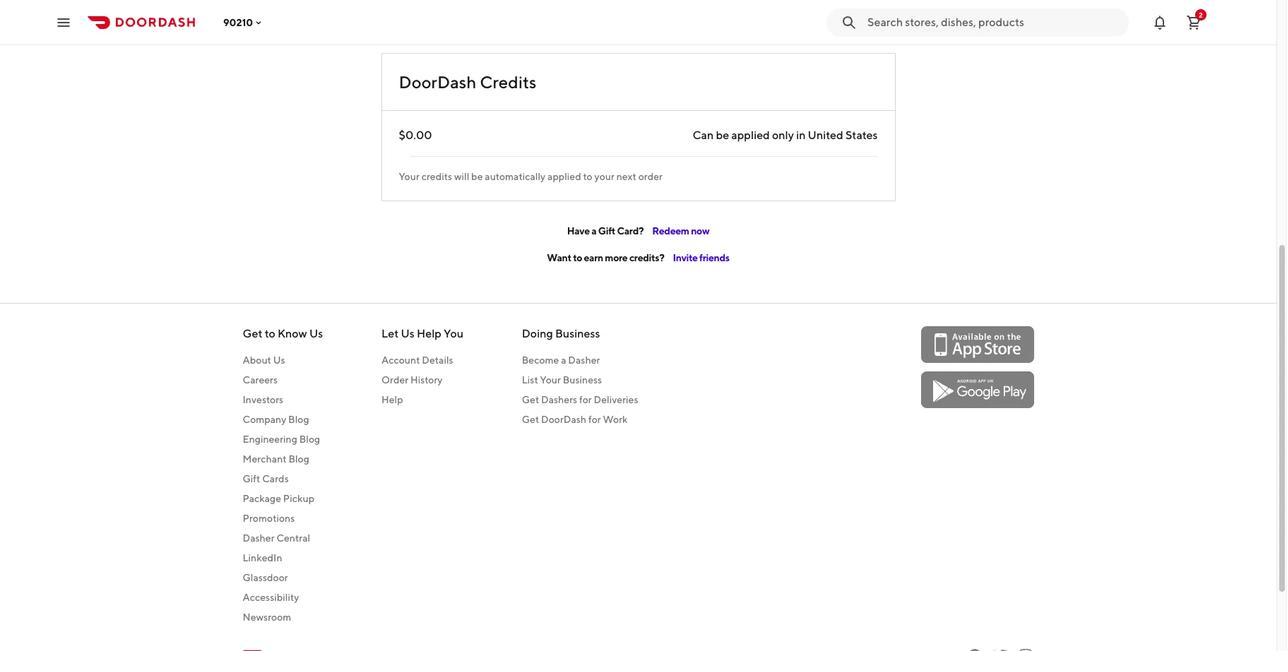 Task type: describe. For each thing, give the bounding box(es) containing it.
glassdoor link
[[243, 571, 323, 585]]

1 horizontal spatial dasher
[[569, 355, 600, 366]]

help link
[[382, 393, 464, 407]]

redeem now link
[[653, 225, 710, 237]]

0 horizontal spatial dasher
[[243, 533, 275, 544]]

company
[[243, 414, 286, 425]]

redeem now
[[653, 225, 710, 237]]

dashers
[[541, 394, 578, 406]]

to for us
[[265, 327, 275, 341]]

doing business
[[522, 327, 600, 341]]

automatically
[[485, 171, 546, 182]]

investors
[[243, 394, 284, 406]]

0 vertical spatial be
[[716, 129, 730, 142]]

engineering blog link
[[243, 433, 323, 447]]

notification bell image
[[1152, 14, 1169, 31]]

get for get dashers for deliveries
[[522, 394, 539, 406]]

list your business link
[[522, 373, 639, 387]]

engineering blog
[[243, 434, 320, 445]]

next
[[617, 171, 637, 182]]

linkedin link
[[243, 551, 323, 565]]

know
[[278, 327, 307, 341]]

credits
[[422, 171, 452, 182]]

united
[[808, 129, 844, 142]]

0 vertical spatial business
[[555, 327, 600, 341]]

about
[[243, 355, 271, 366]]

$0.00
[[399, 129, 432, 142]]

have a gift card?
[[567, 225, 644, 237]]

doing
[[522, 327, 553, 341]]

friends
[[700, 252, 730, 264]]

can be applied only in united states
[[693, 129, 878, 142]]

your credits will be automatically applied to your next order
[[399, 171, 663, 182]]

deliveries
[[594, 394, 639, 406]]

2 button
[[1180, 8, 1209, 36]]

accessibility link
[[243, 591, 323, 605]]

for for doordash
[[589, 414, 601, 425]]

engineering
[[243, 434, 297, 445]]

blog for engineering blog
[[299, 434, 320, 445]]

2 horizontal spatial to
[[583, 171, 593, 182]]

merchant blog
[[243, 454, 309, 465]]

1 horizontal spatial us
[[310, 327, 323, 341]]

doordash credits
[[399, 72, 537, 92]]

order
[[639, 171, 663, 182]]

become a dasher
[[522, 355, 600, 366]]

about us link
[[243, 353, 323, 368]]

get dashers for deliveries
[[522, 394, 639, 406]]

us for about us
[[273, 355, 285, 366]]

gift cards link
[[243, 472, 323, 486]]

will
[[454, 171, 470, 182]]

become
[[522, 355, 559, 366]]

package pickup link
[[243, 492, 323, 506]]

about us
[[243, 355, 285, 366]]

1 vertical spatial be
[[472, 171, 483, 182]]

promotions link
[[243, 512, 323, 526]]

2
[[1199, 10, 1204, 19]]

let us help you
[[382, 327, 464, 341]]

pickup
[[283, 493, 315, 505]]

1 horizontal spatial gift
[[598, 225, 616, 237]]

90210
[[223, 17, 253, 28]]

cards
[[262, 474, 289, 485]]

dasher central link
[[243, 532, 323, 546]]

order history link
[[382, 373, 464, 387]]

only
[[773, 129, 794, 142]]

doordash on facebook image
[[967, 647, 983, 652]]

central
[[277, 533, 310, 544]]

0 horizontal spatial applied
[[548, 171, 581, 182]]

account details link
[[382, 353, 464, 368]]

states
[[846, 129, 878, 142]]

account details
[[382, 355, 454, 366]]

dasher central
[[243, 533, 310, 544]]

for for dashers
[[580, 394, 592, 406]]

merchant
[[243, 454, 287, 465]]

accessibility
[[243, 592, 299, 604]]

credits
[[480, 72, 537, 92]]



Task type: vqa. For each thing, say whether or not it's contained in the screenshot.
Newsroom
yes



Task type: locate. For each thing, give the bounding box(es) containing it.
card?
[[617, 225, 644, 237]]

0 vertical spatial a
[[592, 225, 597, 237]]

a for become
[[561, 355, 567, 366]]

us right let
[[401, 327, 415, 341]]

1 vertical spatial applied
[[548, 171, 581, 182]]

list
[[522, 375, 538, 386]]

let
[[382, 327, 399, 341]]

dasher up linkedin
[[243, 533, 275, 544]]

1 vertical spatial get
[[522, 394, 539, 406]]

1 vertical spatial blog
[[299, 434, 320, 445]]

doordash on instagram image
[[1017, 647, 1034, 652]]

promotions
[[243, 513, 295, 524]]

90210 button
[[223, 17, 264, 28]]

us right know
[[310, 327, 323, 341]]

get for get to know us
[[243, 327, 263, 341]]

newsroom
[[243, 612, 291, 623]]

help down order
[[382, 394, 403, 406]]

1 horizontal spatial your
[[540, 375, 561, 386]]

a up list your business
[[561, 355, 567, 366]]

2 vertical spatial get
[[522, 414, 539, 425]]

1 vertical spatial gift
[[243, 474, 260, 485]]

gift up package
[[243, 474, 260, 485]]

for up "get doordash for work" link
[[580, 394, 592, 406]]

us up careers link
[[273, 355, 285, 366]]

0 horizontal spatial your
[[399, 171, 420, 182]]

1 vertical spatial business
[[563, 375, 602, 386]]

merchant blog link
[[243, 452, 323, 466]]

package pickup
[[243, 493, 315, 505]]

now
[[691, 225, 710, 237]]

have
[[567, 225, 590, 237]]

1 horizontal spatial help
[[417, 327, 442, 341]]

for
[[580, 394, 592, 406], [589, 414, 601, 425]]

a
[[592, 225, 597, 237], [561, 355, 567, 366]]

dasher up list your business link
[[569, 355, 600, 366]]

0 vertical spatial your
[[399, 171, 420, 182]]

0 horizontal spatial help
[[382, 394, 403, 406]]

work
[[603, 414, 628, 425]]

blog down 'engineering blog' link
[[289, 454, 309, 465]]

blog down company blog link
[[299, 434, 320, 445]]

redeem
[[653, 225, 690, 237]]

1 horizontal spatial doordash
[[541, 414, 587, 425]]

blog for company blog
[[288, 414, 309, 425]]

1 vertical spatial help
[[382, 394, 403, 406]]

0 vertical spatial applied
[[732, 129, 770, 142]]

0 horizontal spatial us
[[273, 355, 285, 366]]

order history
[[382, 375, 443, 386]]

earn
[[584, 252, 604, 264]]

0 vertical spatial dasher
[[569, 355, 600, 366]]

1 vertical spatial a
[[561, 355, 567, 366]]

be right can
[[716, 129, 730, 142]]

for inside "get dashers for deliveries" link
[[580, 394, 592, 406]]

careers link
[[243, 373, 323, 387]]

1 vertical spatial dasher
[[243, 533, 275, 544]]

0 vertical spatial blog
[[288, 414, 309, 425]]

0 horizontal spatial gift
[[243, 474, 260, 485]]

a for have
[[592, 225, 597, 237]]

be right will
[[472, 171, 483, 182]]

a right have
[[592, 225, 597, 237]]

want
[[547, 252, 572, 264]]

more
[[605, 252, 628, 264]]

Store search: begin typing to search for stores available on DoorDash text field
[[868, 14, 1121, 30]]

gift left card?
[[598, 225, 616, 237]]

get dashers for deliveries link
[[522, 393, 639, 407]]

1 horizontal spatial applied
[[732, 129, 770, 142]]

business up get dashers for deliveries
[[563, 375, 602, 386]]

get doordash for work link
[[522, 413, 639, 427]]

your right list
[[540, 375, 561, 386]]

get for get doordash for work
[[522, 414, 539, 425]]

0 horizontal spatial a
[[561, 355, 567, 366]]

doordash
[[399, 72, 477, 92], [541, 414, 587, 425]]

0 vertical spatial help
[[417, 327, 442, 341]]

1 vertical spatial to
[[573, 252, 582, 264]]

3 items, open order cart image
[[1186, 14, 1203, 31]]

doordash down dashers
[[541, 414, 587, 425]]

2 horizontal spatial us
[[401, 327, 415, 341]]

careers
[[243, 375, 278, 386]]

history
[[411, 375, 443, 386]]

dasher
[[569, 355, 600, 366], [243, 533, 275, 544]]

order
[[382, 375, 409, 386]]

you
[[444, 327, 464, 341]]

doordash up $0.00
[[399, 72, 477, 92]]

to left your
[[583, 171, 593, 182]]

blog
[[288, 414, 309, 425], [299, 434, 320, 445], [289, 454, 309, 465]]

0 horizontal spatial be
[[472, 171, 483, 182]]

package
[[243, 493, 281, 505]]

in
[[797, 129, 806, 142]]

to left earn
[[573, 252, 582, 264]]

your left credits
[[399, 171, 420, 182]]

company blog
[[243, 414, 309, 425]]

help left you
[[417, 327, 442, 341]]

become a dasher link
[[522, 353, 639, 368]]

0 vertical spatial for
[[580, 394, 592, 406]]

0 vertical spatial doordash
[[399, 72, 477, 92]]

0 vertical spatial to
[[583, 171, 593, 182]]

get doordash for work
[[522, 414, 628, 425]]

glassdoor
[[243, 572, 288, 584]]

business up become a dasher link
[[555, 327, 600, 341]]

want to earn more credits?
[[547, 252, 665, 264]]

gift cards
[[243, 474, 289, 485]]

details
[[422, 355, 454, 366]]

gift
[[598, 225, 616, 237], [243, 474, 260, 485]]

company blog link
[[243, 413, 323, 427]]

0 horizontal spatial doordash
[[399, 72, 477, 92]]

blog down 'investors' link
[[288, 414, 309, 425]]

2 vertical spatial to
[[265, 327, 275, 341]]

help
[[417, 327, 442, 341], [382, 394, 403, 406]]

for inside "get doordash for work" link
[[589, 414, 601, 425]]

investors link
[[243, 393, 323, 407]]

applied left only
[[732, 129, 770, 142]]

0 vertical spatial get
[[243, 327, 263, 341]]

1 vertical spatial doordash
[[541, 414, 587, 425]]

0 vertical spatial gift
[[598, 225, 616, 237]]

1 horizontal spatial a
[[592, 225, 597, 237]]

0 horizontal spatial to
[[265, 327, 275, 341]]

1 vertical spatial your
[[540, 375, 561, 386]]

1 vertical spatial for
[[589, 414, 601, 425]]

for left work
[[589, 414, 601, 425]]

list your business
[[522, 375, 602, 386]]

linkedin
[[243, 553, 282, 564]]

invite friends link
[[673, 252, 730, 264]]

2 vertical spatial blog
[[289, 454, 309, 465]]

get to know us
[[243, 327, 323, 341]]

to for more
[[573, 252, 582, 264]]

blog for merchant blog
[[289, 454, 309, 465]]

to left know
[[265, 327, 275, 341]]

invite
[[673, 252, 698, 264]]

account
[[382, 355, 420, 366]]

can
[[693, 129, 714, 142]]

1 horizontal spatial to
[[573, 252, 582, 264]]

us
[[310, 327, 323, 341], [401, 327, 415, 341], [273, 355, 285, 366]]

get
[[243, 327, 263, 341], [522, 394, 539, 406], [522, 414, 539, 425]]

business inside list your business link
[[563, 375, 602, 386]]

business
[[555, 327, 600, 341], [563, 375, 602, 386]]

invite friends
[[673, 252, 730, 264]]

us for let us help you
[[401, 327, 415, 341]]

doordash on twitter image
[[992, 647, 1009, 652]]

your
[[595, 171, 615, 182]]

applied left your
[[548, 171, 581, 182]]

1 horizontal spatial be
[[716, 129, 730, 142]]

open menu image
[[55, 14, 72, 31]]

credits?
[[630, 252, 665, 264]]

newsroom link
[[243, 611, 323, 625]]

applied
[[732, 129, 770, 142], [548, 171, 581, 182]]



